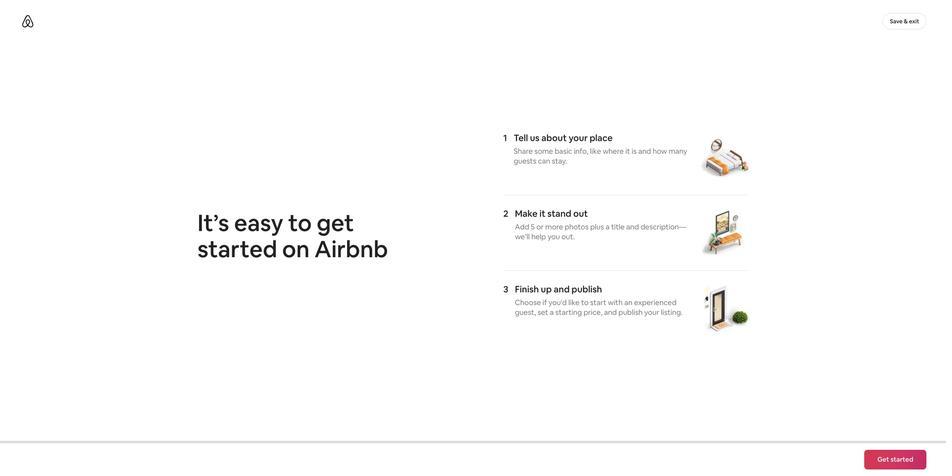 Task type: vqa. For each thing, say whether or not it's contained in the screenshot.
off-the-grid
no



Task type: locate. For each thing, give the bounding box(es) containing it.
like inside finish up and publish choose if you'd like to start with an experienced guest, set a starting price, and publish your listing.
[[569, 298, 580, 307]]

1 horizontal spatial like
[[590, 146, 601, 156]]

like up the starting
[[569, 298, 580, 307]]

0 vertical spatial a
[[606, 222, 610, 232]]

and
[[639, 146, 651, 156], [627, 222, 639, 232], [554, 284, 570, 295], [604, 308, 617, 317]]

0 vertical spatial your
[[569, 132, 588, 144]]

and inside make it stand out add 5 or more photos plus a title and description— we'll help you out.
[[627, 222, 639, 232]]

you
[[548, 232, 560, 241]]

photos
[[565, 222, 589, 232]]

1 vertical spatial a
[[550, 308, 554, 317]]

0 horizontal spatial a
[[550, 308, 554, 317]]

1 horizontal spatial your
[[645, 308, 660, 317]]

1 vertical spatial it
[[540, 208, 546, 219]]

to inside it's easy to get started on airbnb
[[288, 208, 312, 238]]

1 vertical spatial publish
[[619, 308, 643, 317]]

0 vertical spatial to
[[288, 208, 312, 238]]

it up or
[[540, 208, 546, 219]]

easy
[[234, 208, 284, 238]]

publish
[[572, 284, 602, 295], [619, 308, 643, 317]]

airbnb
[[315, 234, 388, 264]]

tell us about your place share some basic info, like where it is and how many guests can stay.
[[514, 132, 688, 166]]

0 horizontal spatial to
[[288, 208, 312, 238]]

guests
[[514, 156, 537, 166]]

to up price,
[[582, 298, 589, 307]]

get
[[317, 208, 354, 238]]

make it stand out add 5 or more photos plus a title and description— we'll help you out.
[[515, 208, 687, 241]]

tell
[[514, 132, 528, 144]]

help
[[532, 232, 546, 241]]

listing.
[[661, 308, 683, 317]]

like inside the 'tell us about your place share some basic info, like where it is and how many guests can stay.'
[[590, 146, 601, 156]]

a right set
[[550, 308, 554, 317]]

your
[[569, 132, 588, 144], [645, 308, 660, 317]]

like right info,
[[590, 146, 601, 156]]

to left get on the top left of the page
[[288, 208, 312, 238]]

1 horizontal spatial publish
[[619, 308, 643, 317]]

1 vertical spatial your
[[645, 308, 660, 317]]

on
[[282, 234, 310, 264]]

about
[[542, 132, 567, 144]]

like
[[590, 146, 601, 156], [569, 298, 580, 307]]

a inside finish up and publish choose if you'd like to start with an experienced guest, set a starting price, and publish your listing.
[[550, 308, 554, 317]]

how
[[653, 146, 668, 156]]

you'd
[[549, 298, 567, 307]]

and down with
[[604, 308, 617, 317]]

stand
[[548, 208, 572, 219]]

0 horizontal spatial your
[[569, 132, 588, 144]]

if
[[543, 298, 547, 307]]

your inside finish up and publish choose if you'd like to start with an experienced guest, set a starting price, and publish your listing.
[[645, 308, 660, 317]]

and right is
[[639, 146, 651, 156]]

1
[[504, 132, 507, 144]]

your up info,
[[569, 132, 588, 144]]

0 horizontal spatial it
[[540, 208, 546, 219]]

it left is
[[626, 146, 630, 156]]

save & exit button
[[883, 13, 927, 29]]

1 vertical spatial like
[[569, 298, 580, 307]]

price,
[[584, 308, 603, 317]]

a
[[606, 222, 610, 232], [550, 308, 554, 317]]

0 horizontal spatial like
[[569, 298, 580, 307]]

add
[[515, 222, 530, 232]]

&
[[904, 18, 908, 25]]

to
[[288, 208, 312, 238], [582, 298, 589, 307]]

publish up start
[[572, 284, 602, 295]]

0 vertical spatial it
[[626, 146, 630, 156]]

a left the title
[[606, 222, 610, 232]]

0 vertical spatial like
[[590, 146, 601, 156]]

1 vertical spatial to
[[582, 298, 589, 307]]

1 horizontal spatial it
[[626, 146, 630, 156]]

share
[[514, 146, 533, 156]]

and right the title
[[627, 222, 639, 232]]

1 horizontal spatial to
[[582, 298, 589, 307]]

us
[[530, 132, 540, 144]]

guest,
[[515, 308, 536, 317]]

place
[[590, 132, 613, 144]]

it's easy to get started on airbnb
[[198, 208, 388, 264]]

finish
[[515, 284, 539, 295]]

publish down an
[[619, 308, 643, 317]]

start
[[591, 298, 607, 307]]

it
[[626, 146, 630, 156], [540, 208, 546, 219]]

it inside the 'tell us about your place share some basic info, like where it is and how many guests can stay.'
[[626, 146, 630, 156]]

your down experienced
[[645, 308, 660, 317]]

plus
[[591, 222, 604, 232]]

1 horizontal spatial a
[[606, 222, 610, 232]]

some
[[535, 146, 553, 156]]

an
[[625, 298, 633, 307]]

stay.
[[552, 156, 567, 166]]

0 horizontal spatial publish
[[572, 284, 602, 295]]

2
[[504, 208, 509, 219]]

can
[[538, 156, 551, 166]]



Task type: describe. For each thing, give the bounding box(es) containing it.
is
[[632, 146, 637, 156]]

it's
[[198, 208, 229, 238]]

0 vertical spatial publish
[[572, 284, 602, 295]]

save & exit
[[891, 18, 920, 25]]

or
[[537, 222, 544, 232]]

exit
[[910, 18, 920, 25]]

started
[[198, 234, 277, 264]]

finish up and publish choose if you'd like to start with an experienced guest, set a starting price, and publish your listing.
[[515, 284, 683, 317]]

more
[[546, 222, 563, 232]]

where
[[603, 146, 624, 156]]

up
[[541, 284, 552, 295]]

make
[[515, 208, 538, 219]]

starting
[[556, 308, 582, 317]]

it inside make it stand out add 5 or more photos plus a title and description— we'll help you out.
[[540, 208, 546, 219]]

save
[[891, 18, 903, 25]]

and up you'd
[[554, 284, 570, 295]]

description—
[[641, 222, 687, 232]]

we'll
[[515, 232, 530, 241]]

5
[[531, 222, 535, 232]]

a inside make it stand out add 5 or more photos plus a title and description— we'll help you out.
[[606, 222, 610, 232]]

info,
[[574, 146, 589, 156]]

your inside the 'tell us about your place share some basic info, like where it is and how many guests can stay.'
[[569, 132, 588, 144]]

with
[[608, 298, 623, 307]]

experienced
[[634, 298, 677, 307]]

to inside finish up and publish choose if you'd like to start with an experienced guest, set a starting price, and publish your listing.
[[582, 298, 589, 307]]

basic
[[555, 146, 573, 156]]

choose
[[515, 298, 541, 307]]

3
[[504, 284, 509, 295]]

and inside the 'tell us about your place share some basic info, like where it is and how many guests can stay.'
[[639, 146, 651, 156]]

set
[[538, 308, 549, 317]]

many
[[669, 146, 688, 156]]

out.
[[562, 232, 575, 241]]

title
[[612, 222, 625, 232]]

out
[[574, 208, 588, 219]]



